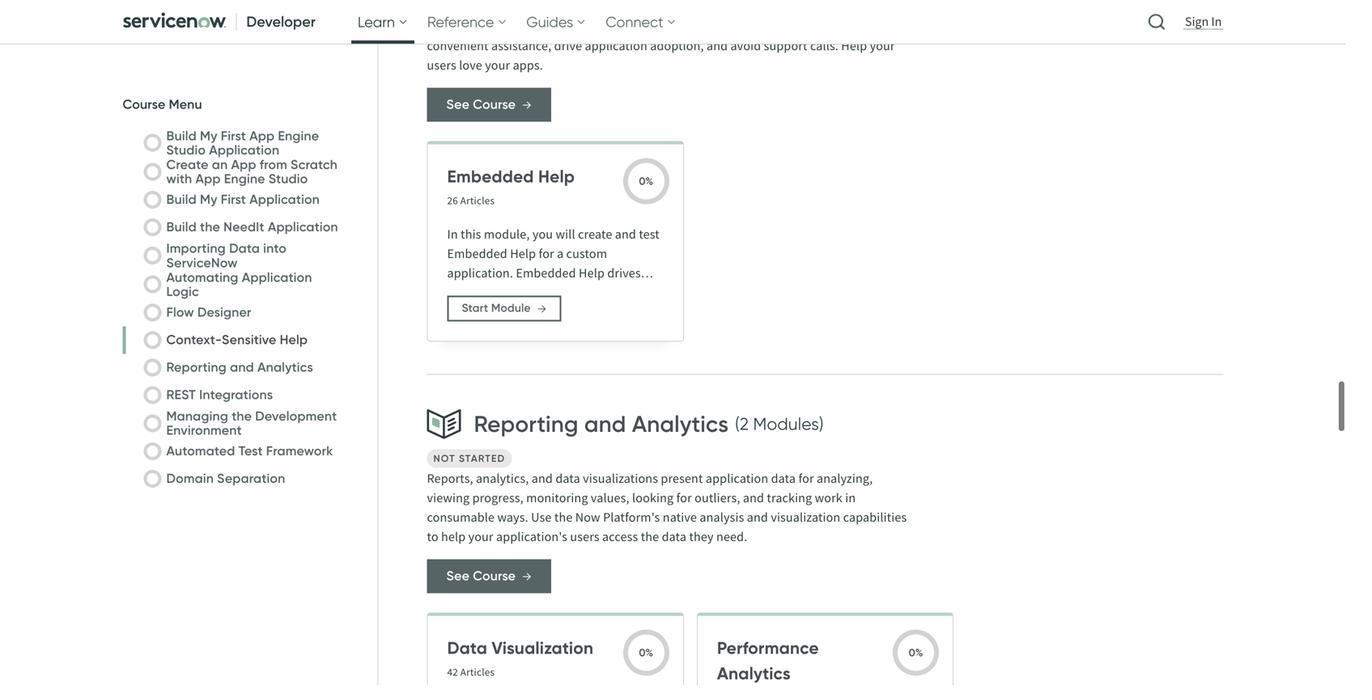 Task type: locate. For each thing, give the bounding box(es) containing it.
developer link
[[116, 0, 325, 44]]

reference button
[[421, 0, 514, 44]]

guides button
[[520, 0, 593, 44]]

in
[[1211, 13, 1222, 30]]

learn button
[[351, 0, 414, 44]]

connect
[[606, 13, 663, 31]]

reference
[[427, 13, 494, 31]]

developer
[[246, 13, 316, 31]]

connect button
[[599, 0, 683, 44]]

sign in
[[1185, 13, 1222, 30]]

learn
[[358, 13, 395, 31]]



Task type: describe. For each thing, give the bounding box(es) containing it.
guides
[[526, 13, 573, 31]]

sign in button
[[1182, 13, 1225, 31]]

sign
[[1185, 13, 1209, 30]]



